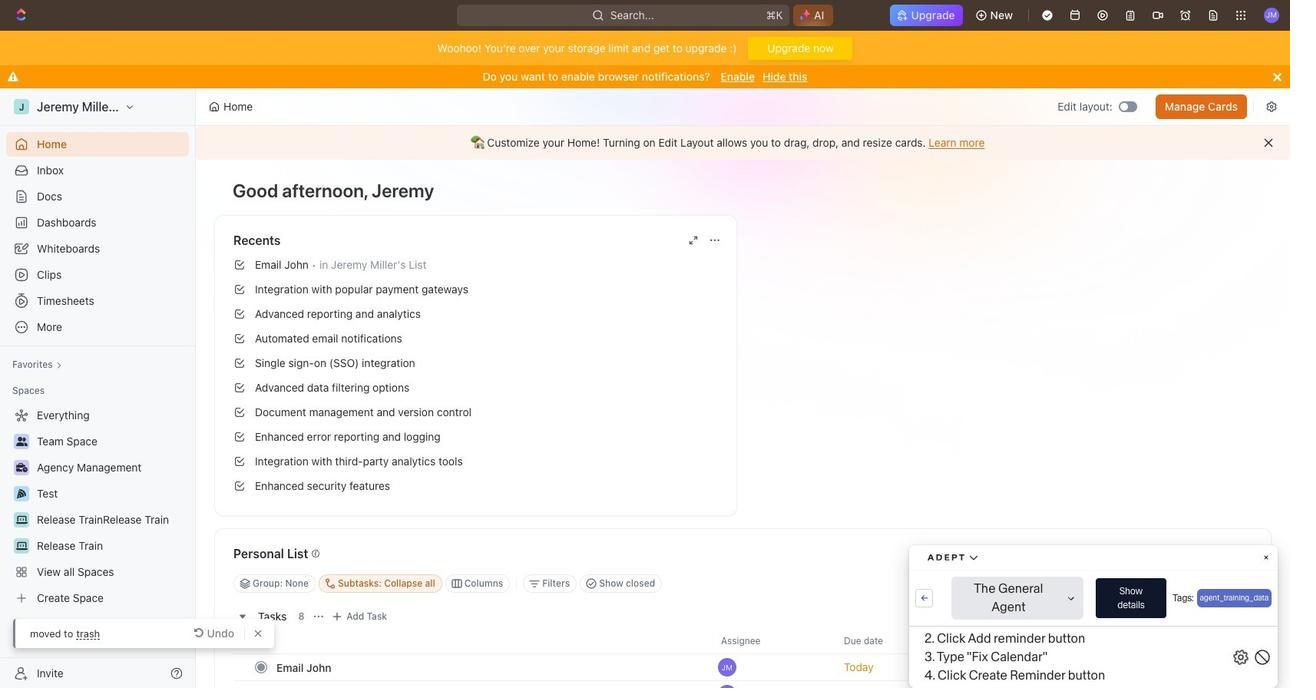 Task type: locate. For each thing, give the bounding box(es) containing it.
1 vertical spatial laptop code image
[[16, 541, 27, 551]]

0 vertical spatial laptop code image
[[16, 515, 27, 525]]

alert
[[196, 126, 1290, 160]]

business time image
[[16, 463, 27, 472]]

tree
[[6, 403, 189, 611]]

laptop code image
[[16, 515, 27, 525], [16, 541, 27, 551]]



Task type: vqa. For each thing, say whether or not it's contained in the screenshot.
GR
no



Task type: describe. For each thing, give the bounding box(es) containing it.
2 laptop code image from the top
[[16, 541, 27, 551]]

Search tasks... text field
[[1038, 572, 1192, 595]]

1 laptop code image from the top
[[16, 515, 27, 525]]

tree inside sidebar navigation
[[6, 403, 189, 611]]

pizza slice image
[[17, 489, 26, 498]]

user group image
[[16, 437, 27, 446]]

jeremy miller's workspace, , element
[[14, 99, 29, 114]]

sidebar navigation
[[0, 88, 199, 688]]



